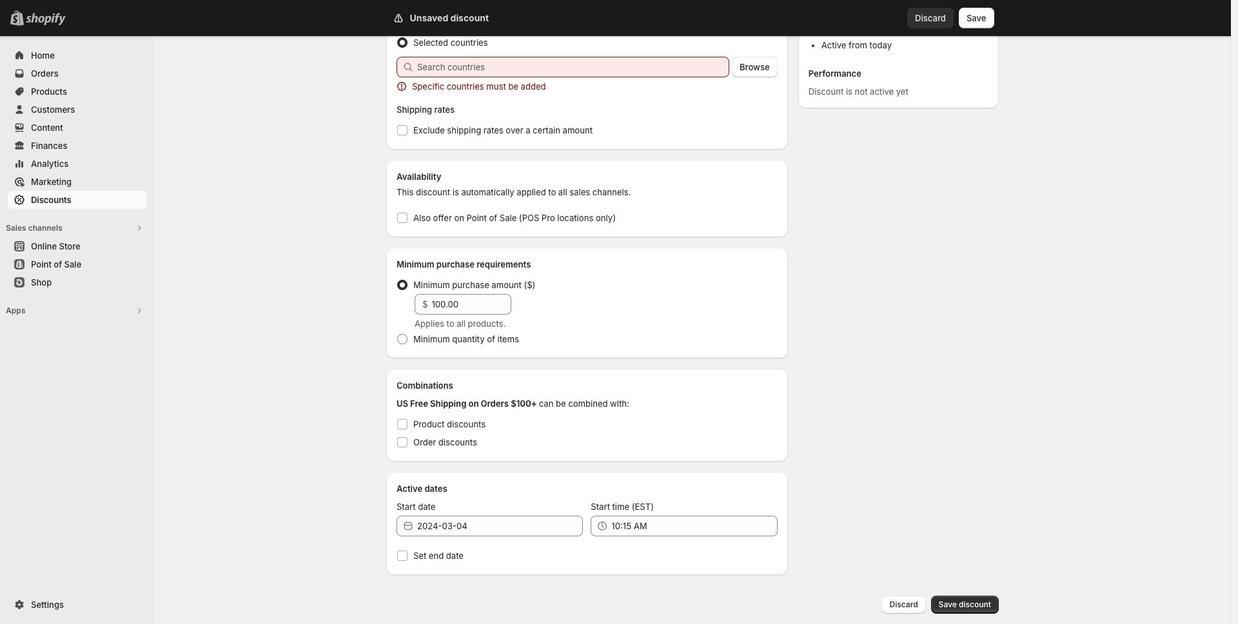 Task type: locate. For each thing, give the bounding box(es) containing it.
Enter time text field
[[612, 516, 778, 537]]

Search countries text field
[[417, 57, 730, 77]]

0.00 text field
[[432, 294, 512, 315]]

YYYY-MM-DD text field
[[417, 516, 583, 537]]



Task type: describe. For each thing, give the bounding box(es) containing it.
shopify image
[[26, 13, 66, 26]]



Task type: vqa. For each thing, say whether or not it's contained in the screenshot.
Mark Add your first product as done ICON
no



